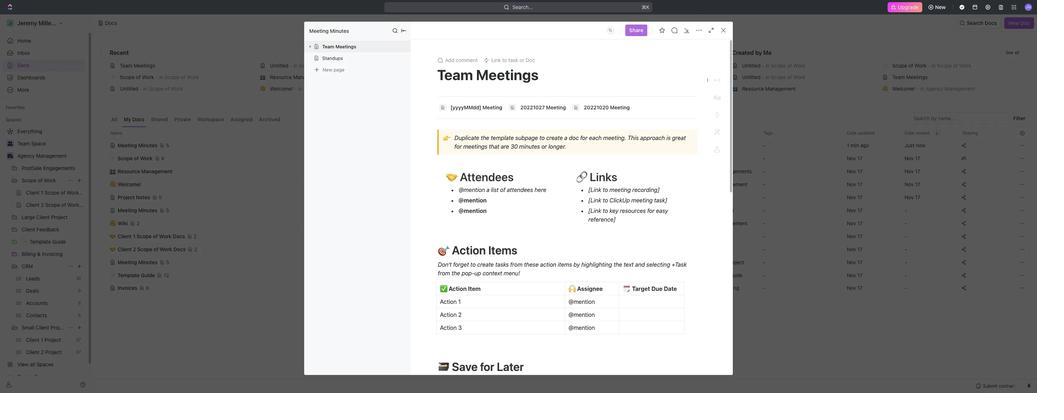 Task type: describe. For each thing, give the bounding box(es) containing it.
resource management inside button
[[118, 168, 173, 174]]

crm link
[[22, 261, 65, 272]]

nov for eighth cell from the bottom
[[848, 194, 857, 200]]

date for date updated
[[848, 130, 857, 136]]

template guide
[[118, 272, 155, 278]]

0 horizontal spatial the
[[452, 270, 460, 277]]

17 for ninth cell from the top of the page
[[858, 246, 863, 252]]

and
[[636, 261, 645, 268]]

see for created by me
[[1006, 50, 1014, 55]]

nov for 3rd cell
[[848, 168, 857, 174]]

1 guide from the left
[[141, 272, 155, 278]]

0 horizontal spatial team meetings link
[[107, 60, 250, 71]]

1 vertical spatial 👥
[[733, 86, 738, 91]]

meetings
[[464, 143, 488, 150]]

action up forget
[[452, 243, 486, 257]]

6 cell from the top
[[101, 204, 109, 217]]

2 vertical spatial ✨
[[699, 272, 705, 278]]

scope inside scope of work link
[[22, 177, 36, 183]]

2 horizontal spatial ✨
[[883, 63, 889, 68]]

just now
[[905, 142, 926, 148]]

name
[[110, 130, 122, 136]]

meeting minutes up the 'standups'
[[309, 28, 349, 34]]

1 min ago
[[848, 142, 870, 148]]

row containing client 1 scope of work docs
[[101, 229, 1029, 244]]

docs inside button
[[985, 20, 998, 26]]

minutes for first cell
[[138, 142, 158, 148]]

archived button
[[257, 113, 282, 127]]

[link to clickup meeting task]
[[589, 197, 668, 204]]

forget
[[453, 261, 469, 268]]

7 row from the top
[[101, 203, 1029, 218]]

created
[[733, 49, 754, 56]]

date viewed
[[905, 130, 930, 136]]

is
[[667, 135, 671, 141]]

17 for eighth cell from the top of the page
[[858, 233, 863, 239]]

@mention for @mention a list of attendees here
[[459, 197, 487, 204]]

client 2 scope of work docs
[[118, 246, 186, 252]]

1 horizontal spatial notes
[[449, 62, 463, 69]]

search docs button
[[957, 17, 1002, 29]]

nov 17 for row containing client 2 scope of work docs
[[848, 246, 863, 252]]

meeting minutes for 3rd cell from the bottom
[[118, 259, 158, 265]]

upgrade
[[899, 4, 919, 10]]

by inside the don't forget to create tasks from these action items by highlighting the text and selecting +task from the pop-up context menu!
[[574, 261, 580, 268]]

add for add subpage
[[658, 116, 666, 121]]

row containing project notes
[[101, 190, 1029, 205]]

now
[[917, 142, 926, 148]]

17 for second cell
[[858, 155, 863, 161]]

agency management link
[[17, 150, 84, 162]]

[link to meeting recording]
[[589, 187, 660, 193]]

meeting down the name
[[118, 142, 137, 148]]

8 cell from the top
[[101, 230, 109, 243]]

new doc button
[[1005, 17, 1035, 29]]

row containing welcome!
[[101, 178, 1029, 191]]

table containing meeting minutes
[[101, 127, 1029, 295]]

new button
[[926, 1, 951, 13]]

meeting up wiki
[[118, 207, 137, 213]]

1 vertical spatial ✨
[[110, 74, 116, 80]]

meeting.
[[604, 135, 627, 141]]

@mention for action 2
[[569, 312, 595, 318]]

🗓 target due date
[[623, 286, 677, 292]]

action 3
[[440, 325, 462, 331]]

easy
[[657, 208, 669, 214]]

clickup
[[610, 197, 630, 204]]

1 horizontal spatial from
[[511, 261, 523, 268]]

share
[[630, 27, 644, 33]]

business time image
[[7, 154, 13, 158]]

🎯 action items
[[438, 243, 518, 257]]

scope of work inside tree
[[22, 177, 56, 183]]

see all for created by me
[[1006, 50, 1020, 55]]

row containing client 2 scope of work docs
[[101, 242, 1029, 257]]

management inside button
[[141, 168, 173, 174]]

12 cell from the top
[[101, 282, 109, 295]]

20221027 meeting button
[[507, 103, 571, 113]]

9 cell from the top
[[101, 243, 109, 256]]

1 horizontal spatial meeting
[[632, 197, 653, 204]]

Search by name... text field
[[914, 113, 1005, 124]]

1 vertical spatial notes
[[136, 194, 150, 200]]

reference]
[[589, 216, 616, 223]]

date updated
[[848, 130, 875, 136]]

items
[[558, 261, 572, 268]]

welcome! for created by me
[[893, 86, 916, 92]]

here
[[535, 187, 547, 193]]

4 cell from the top
[[101, 178, 109, 191]]

0 horizontal spatial from
[[438, 270, 450, 277]]

0 vertical spatial project notes
[[431, 62, 463, 69]]

[link for [link to meeting recording]
[[589, 187, 602, 193]]

welcome! for recent
[[270, 86, 293, 92]]

client 1 scope of work docs
[[118, 233, 185, 239]]

all button
[[109, 113, 119, 127]]

highlighting
[[582, 261, 613, 268]]

welcome! • in agency management for recent
[[270, 86, 353, 92]]

0 vertical spatial by
[[756, 49, 762, 56]]

5 for first cell
[[166, 142, 169, 148]]

dashboards link
[[3, 72, 85, 83]]

that
[[489, 143, 500, 150]]

template
[[491, 135, 514, 141]]

minutes for 3rd cell from the bottom
[[138, 259, 158, 265]]

0 vertical spatial meeting
[[610, 187, 631, 193]]

sidebar navigation
[[0, 14, 92, 393]]

docs up client 2 scope of work docs
[[173, 233, 185, 239]]

[link for [link to clickup meeting task]
[[589, 197, 602, 204]]

0 vertical spatial dropdown menu image
[[605, 25, 617, 36]]

new for new page
[[323, 67, 333, 72]]

minutes
[[520, 143, 540, 150]]

1 vertical spatial resource management
[[743, 86, 796, 92]]

dashboards
[[17, 74, 45, 81]]

1 vertical spatial a
[[487, 187, 490, 193]]

jm
[[1027, 5, 1032, 9]]

row containing name
[[101, 127, 1029, 139]]

2 cell from the top
[[101, 152, 109, 165]]

row containing wiki
[[101, 216, 1029, 231]]

client inside tree
[[36, 325, 49, 331]]

crm
[[22, 263, 33, 269]]

meeting minutes for 7th cell from the bottom of the page
[[118, 207, 158, 213]]

task]
[[655, 197, 668, 204]]

links
[[590, 170, 618, 184]]

large client project
[[699, 259, 745, 265]]

date viewed button
[[901, 127, 941, 139]]

@mention for action 3
[[569, 325, 595, 331]]

project notes link
[[418, 60, 712, 71]]

1 template from the left
[[118, 272, 140, 278]]

billing & invoicing
[[699, 285, 740, 291]]

date for date viewed
[[905, 130, 915, 136]]

6 for invoices
[[146, 285, 149, 291]]

meeting minutes for first cell
[[118, 142, 158, 148]]

add subpage button
[[649, 114, 689, 123]]

for down duplicate
[[455, 143, 462, 150]]

project for client 2 project
[[718, 207, 734, 213]]

for right save
[[480, 360, 495, 374]]

nov 17 for row containing invoices
[[848, 285, 863, 291]]

pop-
[[462, 270, 475, 277]]

recording]
[[633, 187, 660, 193]]

subpage
[[516, 135, 538, 141]]

action for action 3
[[440, 325, 457, 331]]

project for client 1 project
[[717, 142, 734, 148]]

client for client 2 project
[[699, 207, 712, 213]]

row containing resource management
[[101, 165, 1029, 178]]

nov 17 for row containing template guide
[[848, 272, 863, 278]]

nov 17 for row containing wiki
[[848, 220, 863, 226]]

0 horizontal spatial date
[[664, 286, 677, 292]]

0 horizontal spatial scope of work • in scope of work
[[120, 74, 199, 80]]

created by me
[[733, 49, 772, 56]]

🤝 attendees
[[446, 170, 514, 184]]

client for client 1 project
[[699, 142, 712, 148]]

large
[[699, 259, 712, 265]]

projects
[[51, 325, 70, 331]]

are
[[501, 143, 509, 150]]

date updated button
[[843, 127, 880, 139]]

recent
[[110, 49, 129, 56]]

see all button for recent
[[381, 48, 400, 57]]

action for action 2
[[440, 312, 457, 318]]

comment
[[456, 57, 478, 63]]

🗃️
[[438, 360, 450, 374]]

nov 17 for 11th row from the top
[[848, 259, 863, 265]]

upgrade link
[[888, 2, 923, 12]]

duplicate the template subpage to create a doc for each meeting. this approach is great for meetings that are 30 minutes or longer.
[[455, 135, 688, 150]]

just
[[905, 142, 915, 148]]

client 2 project
[[699, 207, 734, 213]]

row containing template guide
[[101, 268, 1029, 283]]

action 1
[[440, 299, 461, 305]]

search...
[[513, 4, 534, 10]]

doc inside button
[[1021, 20, 1031, 26]]

1 vertical spatial project notes
[[118, 194, 150, 200]]

🗃️ save for later
[[438, 360, 524, 374]]

nov 17 for row containing resource management
[[848, 168, 863, 174]]

17 for 3rd cell
[[858, 168, 863, 174]]

action for action 1
[[440, 299, 457, 305]]

spaces
[[6, 117, 21, 122]]

home
[[17, 38, 31, 44]]

item
[[468, 286, 481, 292]]

20221027 meeting
[[521, 104, 566, 111]]

⌘k
[[642, 4, 650, 10]]

5 for 7th cell from the bottom of the page
[[166, 207, 169, 213]]

2 horizontal spatial resource
[[743, 86, 765, 92]]

attendees
[[507, 187, 533, 193]]

@mention a list of attendees here
[[459, 187, 547, 193]]

longer.
[[549, 143, 567, 150]]

nov for eighth cell from the top of the page
[[848, 233, 857, 239]]

updated
[[858, 130, 875, 136]]

[yyyymmdd]
[[451, 104, 482, 111]]

tree inside sidebar 'navigation'
[[3, 126, 85, 383]]

for inside [link to key resources for easy reference]
[[648, 208, 655, 214]]

nov 17 for row containing project notes
[[848, 194, 863, 200]]



Task type: locate. For each thing, give the bounding box(es) containing it.
agency management for nov 17
[[699, 181, 748, 187]]

1 vertical spatial scope of work • in scope of work
[[120, 74, 199, 80]]

to left 'key'
[[603, 208, 608, 214]]

new right search docs at the right of page
[[1009, 20, 1020, 26]]

1 vertical spatial the
[[614, 261, 623, 268]]

viewed
[[916, 130, 930, 136]]

10 row from the top
[[101, 242, 1029, 257]]

to inside the don't forget to create tasks from these action items by highlighting the text and selecting +task from the pop-up context menu!
[[471, 261, 476, 268]]

due
[[652, 286, 663, 292]]

or left longer.
[[542, 143, 547, 150]]

date up just
[[905, 130, 915, 136]]

to inside dropdown button
[[503, 57, 507, 63]]

date right due on the right bottom of page
[[664, 286, 677, 292]]

1 vertical spatial create
[[478, 261, 494, 268]]

new left "page"
[[323, 67, 333, 72]]

nov
[[848, 155, 857, 161], [905, 155, 915, 161], [848, 168, 857, 174], [905, 168, 915, 174], [848, 181, 857, 187], [905, 181, 915, 187], [848, 194, 857, 200], [905, 194, 915, 200], [848, 207, 857, 213], [848, 220, 857, 226], [848, 233, 857, 239], [848, 246, 857, 252], [848, 259, 857, 265], [848, 272, 857, 278], [848, 285, 857, 291]]

nov for 11th cell from the top of the page
[[848, 272, 857, 278]]

2 horizontal spatial date
[[905, 130, 915, 136]]

my docs
[[124, 116, 144, 122]]

all for created by me
[[1015, 50, 1020, 55]]

meeting up the 'standups'
[[309, 28, 329, 34]]

1 horizontal spatial or
[[542, 143, 547, 150]]

1 horizontal spatial new
[[936, 4, 946, 10]]

1 vertical spatial new
[[1009, 20, 1020, 26]]

link
[[492, 57, 501, 63]]

0 vertical spatial ✨
[[883, 63, 889, 68]]

1 horizontal spatial ✨
[[699, 272, 705, 278]]

docs right my
[[132, 116, 144, 122]]

action right ✅
[[449, 286, 467, 292]]

shared
[[151, 116, 168, 122]]

17 for 6th cell from the bottom
[[858, 220, 863, 226]]

inbox
[[17, 50, 30, 56]]

cell
[[101, 139, 109, 152], [101, 152, 109, 165], [101, 165, 109, 178], [101, 178, 109, 191], [101, 191, 109, 204], [101, 204, 109, 217], [101, 217, 109, 230], [101, 230, 109, 243], [101, 243, 109, 256], [101, 256, 109, 269], [101, 269, 109, 282], [101, 282, 109, 295]]

1 horizontal spatial date
[[848, 130, 857, 136]]

2 see from the left
[[1006, 50, 1014, 55]]

1 horizontal spatial welcome!
[[270, 86, 293, 92]]

template up &
[[707, 272, 728, 278]]

2 welcome! • in agency management from the left
[[893, 86, 976, 92]]

see all
[[384, 50, 397, 55], [1006, 50, 1020, 55]]

2 see all from the left
[[1006, 50, 1020, 55]]

create inside duplicate the template subpage to create a doc for each meeting. this approach is great for meetings that are 30 minutes or longer.
[[547, 135, 563, 141]]

0 horizontal spatial meeting
[[610, 187, 631, 193]]

5 cell from the top
[[101, 191, 109, 204]]

to
[[503, 57, 507, 63], [540, 135, 545, 141], [603, 187, 608, 193], [603, 197, 608, 204], [603, 208, 608, 214], [471, 261, 476, 268]]

0 vertical spatial a
[[565, 135, 568, 141]]

welcome!
[[270, 86, 293, 92], [893, 86, 916, 92], [118, 181, 141, 187]]

by right "items"
[[574, 261, 580, 268]]

or inside dropdown button
[[520, 57, 525, 63]]

action 2
[[440, 312, 462, 318]]

docs down inbox
[[17, 62, 29, 68]]

👋 for recent
[[260, 86, 266, 91]]

add left comment
[[445, 57, 455, 63]]

from up menu! at the bottom
[[511, 261, 523, 268]]

duplicate
[[455, 135, 480, 141]]

the down forget
[[452, 270, 460, 277]]

🔗
[[576, 170, 588, 184]]

minutes down shared "button"
[[138, 142, 158, 148]]

👋 for created by me
[[883, 86, 889, 91]]

doc down jm dropdown button
[[1021, 20, 1031, 26]]

1 vertical spatial or
[[542, 143, 547, 150]]

agency management down the client 2 project
[[699, 220, 748, 226]]

for left easy
[[648, 208, 655, 214]]

1 up postsale
[[714, 142, 716, 148]]

meeting inside button
[[483, 104, 503, 111]]

0 horizontal spatial or
[[520, 57, 525, 63]]

invoicing
[[719, 285, 740, 291]]

agency management down postsale engagements
[[699, 181, 748, 187]]

to inside [link to key resources for easy reference]
[[603, 208, 608, 214]]

docs link
[[3, 60, 85, 71]]

meeting minutes up the template guide
[[118, 259, 158, 265]]

by
[[756, 49, 762, 56], [574, 261, 580, 268]]

client for client 1 scope of work docs
[[118, 233, 132, 239]]

search docs
[[968, 20, 998, 26]]

1 welcome! • in agency management from the left
[[270, 86, 353, 92]]

1 [link from the top
[[589, 187, 602, 193]]

to for [link to meeting recording]
[[603, 187, 608, 193]]

to right link
[[503, 57, 507, 63]]

🗓
[[623, 286, 631, 292]]

0 horizontal spatial by
[[574, 261, 580, 268]]

0 horizontal spatial ✨
[[110, 74, 116, 80]]

✅ action item
[[440, 286, 481, 292]]

workspace
[[198, 116, 224, 122]]

1 horizontal spatial 6
[[161, 155, 165, 161]]

scope of work down "agency management" link
[[22, 177, 56, 183]]

2 see all button from the left
[[1003, 48, 1023, 57]]

add left subpage
[[658, 116, 666, 121]]

nov 17 for row containing client 1 scope of work docs
[[848, 233, 863, 239]]

2 👋 from the left
[[883, 86, 889, 91]]

scope of work down the name
[[118, 155, 153, 161]]

or inside duplicate the template subpage to create a doc for each meeting. this approach is great for meetings that are 30 minutes or longer.
[[542, 143, 547, 150]]

0 horizontal spatial all
[[393, 50, 397, 55]]

0 horizontal spatial resource
[[118, 168, 140, 174]]

docs down client 1 scope of work docs
[[174, 246, 186, 252]]

2 horizontal spatial new
[[1009, 20, 1020, 26]]

meeting right [yyyymmdd]
[[483, 104, 503, 111]]

action down action 1
[[440, 312, 457, 318]]

nov 17 for seventh row from the top
[[848, 207, 863, 213]]

0 horizontal spatial see all
[[384, 50, 397, 55]]

1 cell from the top
[[101, 139, 109, 152]]

minutes for 7th cell from the bottom of the page
[[138, 207, 158, 213]]

my
[[124, 116, 131, 122]]

guide
[[141, 272, 155, 278], [729, 272, 743, 278]]

20221020
[[584, 104, 609, 111]]

new for new doc
[[1009, 20, 1020, 26]]

[link for [link to key resources for easy reference]
[[589, 208, 602, 214]]

min
[[851, 142, 860, 148]]

0 horizontal spatial see
[[384, 50, 391, 55]]

2 horizontal spatial the
[[614, 261, 623, 268]]

small client projects link
[[22, 322, 70, 334]]

don't forget to create tasks from these action items by highlighting the text and selecting +task from the pop-up context menu!
[[438, 261, 689, 277]]

9 row from the top
[[101, 229, 1029, 244]]

[link inside [link to key resources for easy reference]
[[589, 208, 602, 214]]

✅
[[440, 286, 448, 292]]

0 horizontal spatial 👋
[[260, 86, 266, 91]]

13 row from the top
[[101, 281, 1029, 295]]

1 👋 from the left
[[260, 86, 266, 91]]

assigned
[[231, 116, 253, 122]]

date up the min
[[848, 130, 857, 136]]

1 for client 1 scope of work docs
[[133, 233, 135, 239]]

this
[[628, 135, 639, 141]]

🎯
[[438, 243, 450, 257]]

0 vertical spatial resource management
[[270, 74, 324, 80]]

meeting down "recording]"
[[632, 197, 653, 204]]

0 horizontal spatial doc
[[526, 57, 535, 63]]

management inside tree
[[36, 153, 67, 159]]

new for new
[[936, 4, 946, 10]]

assignee
[[578, 286, 603, 292]]

new inside button
[[936, 4, 946, 10]]

1 horizontal spatial 👋
[[883, 86, 889, 91]]

11 cell from the top
[[101, 269, 109, 282]]

nov for 6th cell from the bottom
[[848, 220, 857, 226]]

table
[[101, 127, 1029, 295]]

link to task or doc button
[[481, 55, 538, 65]]

new
[[936, 4, 946, 10], [1009, 20, 1020, 26], [323, 67, 333, 72]]

nov for 3rd cell from the bottom
[[848, 259, 857, 265]]

1 horizontal spatial doc
[[1021, 20, 1031, 26]]

1 horizontal spatial project notes
[[431, 62, 463, 69]]

0 horizontal spatial scope of work
[[22, 177, 56, 183]]

2 vertical spatial resource
[[118, 168, 140, 174]]

or right task
[[520, 57, 525, 63]]

17 for 3rd cell from the bottom
[[858, 259, 863, 265]]

nov 17 for row containing scope of work
[[848, 155, 863, 161]]

agency management for -
[[699, 220, 748, 226]]

0 vertical spatial doc
[[1021, 20, 1031, 26]]

0 horizontal spatial guide
[[141, 272, 155, 278]]

to for [link to clickup meeting task]
[[603, 197, 608, 204]]

3 [link from the top
[[589, 208, 602, 214]]

20221027
[[521, 104, 545, 111]]

tab list containing all
[[109, 113, 282, 127]]

to up the up
[[471, 261, 476, 268]]

1 left the min
[[848, 142, 850, 148]]

see all for recent
[[384, 50, 397, 55]]

subpage
[[667, 116, 686, 121]]

create up longer.
[[547, 135, 563, 141]]

list
[[491, 187, 499, 193]]

of inside tree
[[38, 177, 42, 183]]

1 horizontal spatial welcome! • in agency management
[[893, 86, 976, 92]]

&
[[714, 285, 718, 291]]

guide up invoicing
[[729, 272, 743, 278]]

0 horizontal spatial welcome!
[[118, 181, 141, 187]]

1 horizontal spatial see all button
[[1003, 48, 1023, 57]]

approach
[[641, 135, 665, 141]]

0 horizontal spatial a
[[487, 187, 490, 193]]

0 horizontal spatial welcome! • in agency management
[[270, 86, 353, 92]]

guide left the 12
[[141, 272, 155, 278]]

meeting up the template guide
[[118, 259, 137, 265]]

create inside the don't forget to create tasks from these action items by highlighting the text and selecting +task from the pop-up context menu!
[[478, 261, 494, 268]]

0 horizontal spatial project notes
[[118, 194, 150, 200]]

minutes down client 2 scope of work docs
[[138, 259, 158, 265]]

6 row from the top
[[101, 190, 1029, 205]]

to down links
[[603, 187, 608, 193]]

the inside duplicate the template subpage to create a doc for each meeting. this approach is great for meetings that are 30 minutes or longer.
[[481, 135, 490, 141]]

new right upgrade
[[936, 4, 946, 10]]

1 down the ✅ action item
[[459, 299, 461, 305]]

0 vertical spatial scope of work
[[118, 155, 153, 161]]

1 vertical spatial dropdown menu image
[[707, 77, 714, 83]]

17 for 12th cell from the top of the page
[[858, 285, 863, 291]]

meeting inside button
[[547, 104, 566, 111]]

in
[[294, 62, 298, 69], [766, 62, 770, 69], [932, 62, 936, 69], [159, 74, 163, 80], [766, 74, 770, 80], [143, 86, 147, 92], [298, 86, 302, 92], [921, 86, 925, 92]]

4 row from the top
[[101, 165, 1029, 178]]

2 vertical spatial agency management
[[699, 220, 748, 226]]

3 row from the top
[[101, 151, 1029, 166]]

notes
[[449, 62, 463, 69], [136, 194, 150, 200]]

0 horizontal spatial notes
[[136, 194, 150, 200]]

doc inside dropdown button
[[526, 57, 535, 63]]

date inside date updated button
[[848, 130, 857, 136]]

👋
[[260, 86, 266, 91], [883, 86, 889, 91]]

1 see from the left
[[384, 50, 391, 55]]

small client projects
[[22, 325, 70, 331]]

page
[[334, 67, 345, 72]]

small
[[22, 325, 34, 331]]

nov for 12th cell from the top of the page
[[848, 285, 857, 291]]

add inside "button"
[[658, 116, 666, 121]]

2 [link from the top
[[589, 197, 602, 204]]

1 for client 1 project
[[714, 142, 716, 148]]

meeting inside button
[[610, 104, 630, 111]]

meeting
[[610, 187, 631, 193], [632, 197, 653, 204]]

new inside button
[[1009, 20, 1020, 26]]

date inside date viewed button
[[905, 130, 915, 136]]

dropdown menu image
[[605, 25, 617, 36], [707, 77, 714, 83]]

17
[[858, 155, 863, 161], [916, 155, 921, 161], [858, 168, 863, 174], [916, 168, 921, 174], [858, 181, 863, 187], [916, 181, 921, 187], [858, 194, 863, 200], [916, 194, 921, 200], [858, 207, 863, 213], [858, 220, 863, 226], [858, 233, 863, 239], [858, 246, 863, 252], [858, 259, 863, 265], [858, 272, 863, 278], [858, 285, 863, 291]]

action
[[541, 261, 557, 268]]

🤝
[[446, 170, 458, 184]]

see all button for created by me
[[1003, 48, 1023, 57]]

docs inside button
[[132, 116, 144, 122]]

items
[[489, 243, 518, 257]]

0 horizontal spatial create
[[478, 261, 494, 268]]

1 see all button from the left
[[381, 48, 400, 57]]

1 see all from the left
[[384, 50, 397, 55]]

0 vertical spatial the
[[481, 135, 490, 141]]

all
[[111, 116, 117, 122]]

🔗 links
[[576, 170, 618, 184]]

for right doc
[[581, 135, 588, 141]]

to left clickup on the bottom of the page
[[603, 197, 608, 204]]

1 row from the top
[[101, 127, 1029, 139]]

nov for 7th cell from the bottom of the page
[[848, 207, 857, 213]]

6 for scope of work
[[161, 155, 165, 161]]

from down the don't
[[438, 270, 450, 277]]

0 vertical spatial or
[[520, 57, 525, 63]]

1 up client 2 scope of work docs
[[133, 233, 135, 239]]

row
[[101, 127, 1029, 139], [101, 138, 1029, 153], [101, 151, 1029, 166], [101, 165, 1029, 178], [101, 178, 1029, 191], [101, 190, 1029, 205], [101, 203, 1029, 218], [101, 216, 1029, 231], [101, 229, 1029, 244], [101, 242, 1029, 257], [101, 255, 1029, 270], [101, 268, 1029, 283], [101, 281, 1029, 295]]

docs up recent
[[105, 20, 117, 26]]

0 vertical spatial create
[[547, 135, 563, 141]]

2 row from the top
[[101, 138, 1029, 153]]

[yyyymmdd] meeting
[[451, 104, 503, 111]]

1 horizontal spatial scope of work • in scope of work
[[893, 62, 972, 69]]

1 horizontal spatial dropdown menu image
[[707, 77, 714, 83]]

add for add comment
[[445, 57, 455, 63]]

2 vertical spatial new
[[323, 67, 333, 72]]

1 vertical spatial doc
[[526, 57, 535, 63]]

@mention for action 1
[[569, 299, 595, 305]]

0 horizontal spatial 👥
[[260, 74, 266, 80]]

+task
[[672, 261, 687, 268]]

1 vertical spatial add
[[658, 116, 666, 121]]

to for link to task or doc
[[503, 57, 507, 63]]

1 vertical spatial by
[[574, 261, 580, 268]]

1 horizontal spatial a
[[565, 135, 568, 141]]

work inside tree
[[44, 177, 56, 183]]

1 vertical spatial resource
[[743, 86, 765, 92]]

2 vertical spatial [link
[[589, 208, 602, 214]]

0 vertical spatial add
[[445, 57, 455, 63]]

1 horizontal spatial see all
[[1006, 50, 1020, 55]]

welcome! • in agency management for created by me
[[893, 86, 976, 92]]

1 horizontal spatial template
[[707, 272, 728, 278]]

2 horizontal spatial resource management
[[743, 86, 796, 92]]

resource inside button
[[118, 168, 140, 174]]

action up action 2
[[440, 299, 457, 305]]

minutes up client 1 scope of work docs
[[138, 207, 158, 213]]

untitled
[[270, 62, 289, 69], [743, 62, 761, 69], [743, 74, 761, 80], [120, 86, 138, 92]]

[link to key resources for easy reference]
[[589, 208, 670, 223]]

project for large client project
[[728, 259, 745, 265]]

0 vertical spatial agency management
[[17, 153, 67, 159]]

1 vertical spatial scope of work
[[22, 177, 56, 183]]

to inside duplicate the template subpage to create a doc for each meeting. this approach is great for meetings that are 30 minutes or longer.
[[540, 135, 545, 141]]

all for recent
[[393, 50, 397, 55]]

to for [link to key resources for easy reference]
[[603, 208, 608, 214]]

a left list
[[487, 187, 490, 193]]

to up minutes
[[540, 135, 545, 141]]

1 horizontal spatial team meetings link
[[880, 71, 1023, 83]]

doc right task
[[526, 57, 535, 63]]

tree containing agency management
[[3, 126, 85, 383]]

17 for 4th cell from the top
[[858, 181, 863, 187]]

1 vertical spatial agency management
[[699, 181, 748, 187]]

untitled • in scope of work
[[270, 62, 333, 69], [743, 62, 806, 69], [743, 74, 806, 80], [120, 86, 183, 92]]

1 horizontal spatial resource
[[270, 74, 292, 80]]

row containing invoices
[[101, 281, 1029, 295]]

1 horizontal spatial by
[[756, 49, 762, 56]]

0 horizontal spatial add
[[445, 57, 455, 63]]

team meetings
[[322, 44, 356, 49], [120, 62, 155, 69], [437, 66, 539, 83], [893, 74, 928, 80]]

0 horizontal spatial new
[[323, 67, 333, 72]]

assigned button
[[229, 113, 255, 127]]

meeting minutes up wiki
[[118, 207, 158, 213]]

1 horizontal spatial 👥
[[733, 86, 738, 91]]

2 horizontal spatial welcome!
[[893, 86, 916, 92]]

2 template from the left
[[707, 272, 728, 278]]

1 all from the left
[[393, 50, 397, 55]]

home link
[[3, 35, 85, 47]]

a left doc
[[565, 135, 568, 141]]

3
[[459, 325, 462, 331]]

5 for 3rd cell from the bottom
[[166, 259, 169, 265]]

1 vertical spatial from
[[438, 270, 450, 277]]

12 row from the top
[[101, 268, 1029, 283]]

search
[[968, 20, 984, 26]]

7 cell from the top
[[101, 217, 109, 230]]

add comment
[[445, 57, 478, 63]]

a inside duplicate the template subpage to create a doc for each meeting. this approach is great for meetings that are 30 minutes or longer.
[[565, 135, 568, 141]]

nov 17
[[848, 155, 863, 161], [905, 155, 921, 161], [848, 168, 863, 174], [905, 168, 921, 174], [848, 181, 863, 187], [905, 181, 921, 187], [848, 194, 863, 200], [905, 194, 921, 200], [848, 207, 863, 213], [848, 220, 863, 226], [848, 233, 863, 239], [848, 246, 863, 252], [848, 259, 863, 265], [848, 272, 863, 278], [848, 285, 863, 291]]

doc
[[569, 135, 579, 141]]

0 horizontal spatial dropdown menu image
[[605, 25, 617, 36]]

docs right search
[[985, 20, 998, 26]]

0 horizontal spatial resource management
[[118, 168, 173, 174]]

agency inside tree
[[17, 153, 35, 159]]

8 row from the top
[[101, 216, 1029, 231]]

the up that
[[481, 135, 490, 141]]

5 row from the top
[[101, 178, 1029, 191]]

nov for second cell
[[848, 155, 857, 161]]

agency management inside tree
[[17, 153, 67, 159]]

by left me
[[756, 49, 762, 56]]

see for recent
[[384, 50, 391, 55]]

1 vertical spatial [link
[[589, 197, 602, 204]]

17 for eighth cell from the bottom
[[858, 194, 863, 200]]

template up the invoices
[[118, 272, 140, 278]]

create
[[547, 135, 563, 141], [478, 261, 494, 268]]

0 vertical spatial 👥
[[260, 74, 266, 80]]

1 horizontal spatial add
[[658, 116, 666, 121]]

11 row from the top
[[101, 255, 1029, 270]]

from
[[511, 261, 523, 268], [438, 270, 450, 277]]

tab list
[[109, 113, 282, 127]]

17 for 7th cell from the bottom of the page
[[858, 207, 863, 213]]

meeting right 20221020
[[610, 104, 630, 111]]

docs inside "link"
[[17, 62, 29, 68]]

minutes up the 'standups'
[[330, 28, 349, 34]]

tree
[[3, 126, 85, 383]]

nov for ninth cell from the top of the page
[[848, 246, 857, 252]]

2 all from the left
[[1015, 50, 1020, 55]]

postsale
[[699, 168, 719, 174]]

column header
[[101, 127, 109, 139]]

meeting right 20221027 on the top
[[547, 104, 566, 111]]

2 vertical spatial resource management
[[118, 168, 173, 174]]

0 vertical spatial 6
[[161, 155, 165, 161]]

17 for 11th cell from the top of the page
[[858, 272, 863, 278]]

create up 'context'
[[478, 261, 494, 268]]

sharing
[[963, 130, 979, 136]]

1 horizontal spatial the
[[481, 135, 490, 141]]

2 guide from the left
[[729, 272, 743, 278]]

favorites button
[[3, 103, 28, 112]]

action left 3
[[440, 325, 457, 331]]

0 vertical spatial resource
[[270, 74, 292, 80]]

agency management up scope of work link
[[17, 153, 67, 159]]

the left text
[[614, 261, 623, 268]]

meeting minutes down the name
[[118, 142, 158, 148]]

client for client 2 scope of work docs
[[118, 246, 132, 252]]

10 cell from the top
[[101, 256, 109, 269]]

3 cell from the top
[[101, 165, 109, 178]]

nov for 4th cell from the top
[[848, 181, 857, 187]]

meeting up clickup on the bottom of the page
[[610, 187, 631, 193]]

archived
[[259, 116, 280, 122]]

5 for eighth cell from the bottom
[[159, 194, 162, 200]]

tags
[[764, 130, 773, 136]]

0 vertical spatial new
[[936, 4, 946, 10]]

row containing scope of work
[[101, 151, 1029, 166]]

20221020 meeting
[[584, 104, 630, 111]]

nov 17 for row containing welcome!
[[848, 181, 863, 187]]

1 for action 1
[[459, 299, 461, 305]]

add subpage
[[658, 116, 686, 121]]

welcome! inside button
[[118, 181, 141, 187]]



Task type: vqa. For each thing, say whether or not it's contained in the screenshot.


